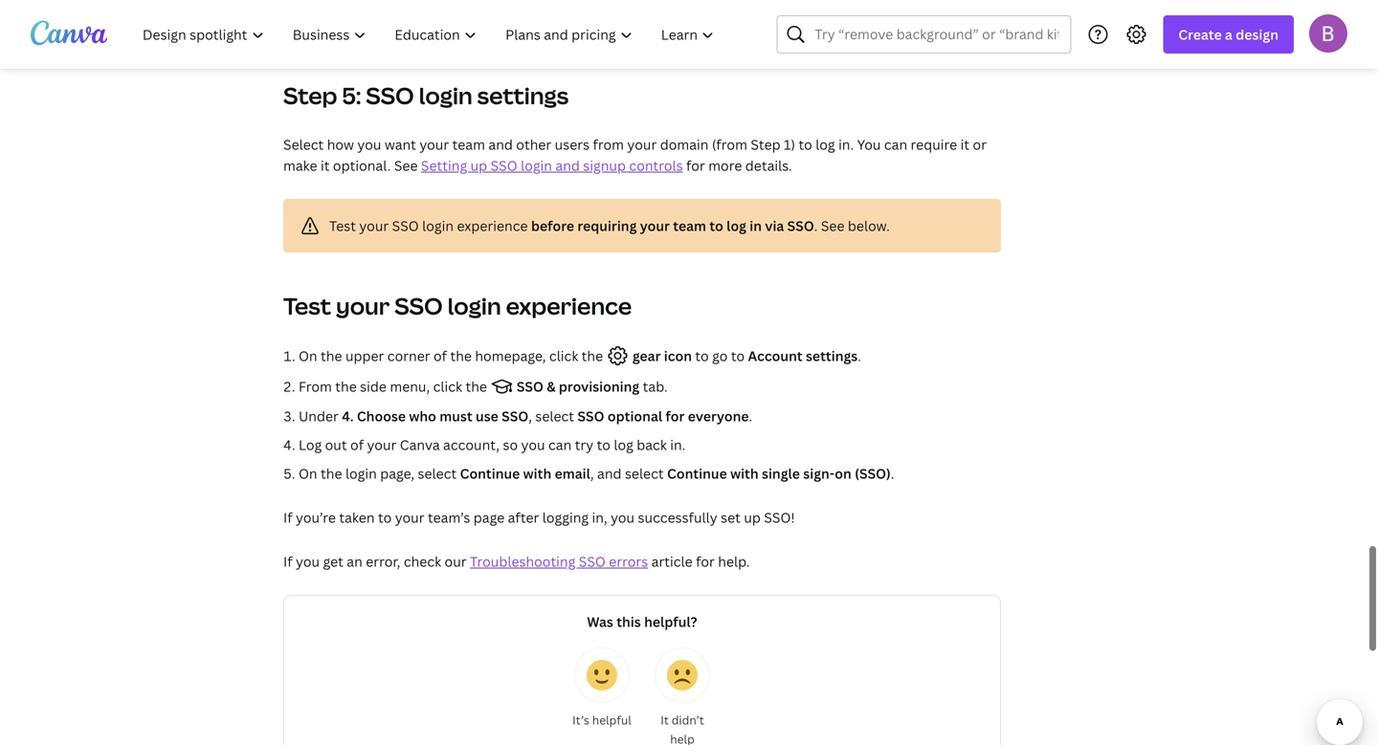 Task type: describe. For each thing, give the bounding box(es) containing it.
0 vertical spatial for
[[686, 157, 705, 175]]

you right so
[[521, 436, 545, 454]]

0 horizontal spatial select
[[418, 465, 457, 483]]

0 vertical spatial up
[[471, 157, 487, 175]]

on the upper corner of the homepage, click the
[[299, 347, 603, 365]]

&
[[547, 378, 556, 396]]

sso right use
[[502, 407, 529, 426]]

. right "via"
[[814, 217, 818, 235]]

setting up sso login and signup controls for more details.
[[421, 157, 792, 175]]

must
[[440, 407, 473, 426]]

2 horizontal spatial select
[[625, 465, 664, 483]]

0 horizontal spatial log
[[614, 436, 634, 454]]

0 horizontal spatial of
[[350, 436, 364, 454]]

single
[[762, 465, 800, 483]]

0 vertical spatial it
[[961, 136, 970, 154]]

users
[[555, 136, 590, 154]]

create a design button
[[1164, 15, 1294, 54]]

4.
[[342, 407, 354, 426]]

helpful?
[[644, 613, 698, 631]]

everyone
[[688, 407, 749, 426]]

requiring
[[578, 217, 637, 235]]

0 vertical spatial click
[[549, 347, 579, 365]]

you left get
[[296, 553, 320, 571]]

log
[[299, 436, 322, 454]]

page
[[474, 509, 505, 527]]

experience for test your sso login experience before requiring your team to log in via sso . see below.
[[457, 217, 528, 235]]

test for test your sso login experience
[[283, 291, 331, 322]]

domain
[[660, 136, 709, 154]]

icon
[[664, 347, 692, 365]]

help.
[[718, 553, 750, 571]]

sso left &
[[517, 378, 544, 396]]

gear
[[633, 347, 661, 365]]

under
[[299, 407, 339, 426]]

log out of your canva account, so you can try to log back in.
[[299, 436, 686, 454]]

helpful
[[592, 713, 632, 729]]

was this helpful?
[[587, 613, 698, 631]]

sso down other
[[491, 157, 518, 175]]

troubleshooting
[[470, 553, 576, 571]]

get
[[323, 553, 344, 571]]

your down choose
[[367, 436, 397, 454]]

this
[[617, 613, 641, 631]]

homepage,
[[475, 347, 546, 365]]

design
[[1236, 25, 1279, 44]]

sign-
[[803, 465, 835, 483]]

canva
[[400, 436, 440, 454]]

optional
[[608, 407, 663, 426]]

use
[[476, 407, 499, 426]]

signup
[[583, 157, 626, 175]]

sso!
[[764, 509, 795, 527]]

from
[[299, 378, 332, 396]]

sso right 5:
[[366, 80, 414, 111]]

on
[[835, 465, 852, 483]]

you're
[[296, 509, 336, 527]]

2 continue from the left
[[667, 465, 727, 483]]

sso right "via"
[[788, 217, 814, 235]]

the down out
[[321, 465, 342, 483]]

select how you want your team and other users from your domain (from step 1) to log in. you can require it or make it optional. see
[[283, 136, 987, 175]]

menu,
[[390, 378, 430, 396]]

login for test your sso login experience
[[448, 291, 501, 322]]

your right requiring
[[640, 217, 670, 235]]

. right on
[[891, 465, 895, 483]]

the left upper
[[321, 347, 342, 365]]

or
[[973, 136, 987, 154]]

provisioning
[[559, 378, 640, 396]]

test for test your sso login experience before requiring your team to log in via sso . see below.
[[329, 217, 356, 235]]

1 horizontal spatial ,
[[591, 465, 594, 483]]

sso up corner
[[395, 291, 443, 322]]

after
[[508, 509, 539, 527]]

it's helpful
[[573, 713, 632, 729]]

create a design
[[1179, 25, 1279, 44]]

settings for to go to account settings .
[[806, 347, 858, 365]]

for for article
[[696, 553, 715, 571]]

select
[[283, 136, 324, 154]]

the left side
[[335, 378, 357, 396]]

go
[[712, 347, 728, 365]]

tab.
[[643, 378, 668, 396]]

taken
[[339, 509, 375, 527]]

can inside select how you want your team and other users from your domain (from step 1) to log in. you can require it or make it optional. see
[[884, 136, 908, 154]]

1 horizontal spatial team
[[673, 217, 707, 235]]

on for on the login page, select continue with email , and select continue with single sign-on (sso) .
[[299, 465, 317, 483]]

side
[[360, 378, 387, 396]]

choose
[[357, 407, 406, 426]]

if you're taken to your team's page after logging in, you successfully set up sso!
[[283, 509, 795, 527]]

settings for step 5: sso login settings
[[477, 80, 569, 111]]

optional.
[[333, 157, 391, 175]]

setting
[[421, 157, 467, 175]]

1 with from the left
[[523, 465, 552, 483]]

it
[[661, 713, 669, 729]]

1)
[[784, 136, 796, 154]]

below.
[[848, 217, 890, 235]]

if you get an error, check our troubleshooting sso errors article for help.
[[283, 553, 750, 571]]

account
[[748, 347, 803, 365]]

in,
[[592, 509, 608, 527]]

gear icon
[[629, 347, 695, 365]]

(sso)
[[855, 465, 891, 483]]

to inside select how you want your team and other users from your domain (from step 1) to log in. you can require it or make it optional. see
[[799, 136, 813, 154]]

in. inside select how you want your team and other users from your domain (from step 1) to log in. you can require it or make it optional. see
[[839, 136, 854, 154]]

1 vertical spatial up
[[744, 509, 761, 527]]

it didn't help
[[661, 713, 704, 746]]

step 5: sso login settings
[[283, 80, 569, 111]]

(from
[[712, 136, 748, 154]]

before
[[531, 217, 574, 235]]

your down optional.
[[359, 217, 389, 235]]

experience for test your sso login experience
[[506, 291, 632, 322]]

corner
[[388, 347, 430, 365]]

to left in
[[710, 217, 724, 235]]

create
[[1179, 25, 1222, 44]]

2 with from the left
[[731, 465, 759, 483]]

via
[[765, 217, 784, 235]]

didn't
[[672, 713, 704, 729]]

upper
[[346, 347, 384, 365]]

our
[[445, 553, 467, 571]]

🙂 image
[[587, 661, 617, 691]]

out
[[325, 436, 347, 454]]

1 vertical spatial click
[[433, 378, 462, 396]]

your up the 'setting'
[[420, 136, 449, 154]]



Task type: locate. For each thing, give the bounding box(es) containing it.
require
[[911, 136, 958, 154]]

top level navigation element
[[130, 15, 731, 54]]

1 continue from the left
[[460, 465, 520, 483]]

0 vertical spatial step
[[283, 80, 337, 111]]

on
[[299, 347, 317, 365], [299, 465, 317, 483]]

click up &
[[549, 347, 579, 365]]

login for setting up sso login and signup controls for more details.
[[521, 157, 552, 175]]

and left other
[[489, 136, 513, 154]]

0 horizontal spatial can
[[549, 436, 572, 454]]

0 vertical spatial see
[[394, 157, 418, 175]]

test your sso login experience
[[283, 291, 632, 322]]

you inside select how you want your team and other users from your domain (from step 1) to log in. you can require it or make it optional. see
[[357, 136, 381, 154]]

0 vertical spatial if
[[283, 509, 293, 527]]

your
[[420, 136, 449, 154], [627, 136, 657, 154], [359, 217, 389, 235], [640, 217, 670, 235], [336, 291, 390, 322], [367, 436, 397, 454], [395, 509, 425, 527]]

0 horizontal spatial up
[[471, 157, 487, 175]]

other
[[516, 136, 552, 154]]

to right 1)
[[799, 136, 813, 154]]

see down want
[[394, 157, 418, 175]]

settings
[[477, 80, 569, 111], [806, 347, 858, 365]]

under 4. choose who must use sso , select sso optional for everyone .
[[299, 407, 753, 426]]

with left the "single"
[[731, 465, 759, 483]]

0 vertical spatial log
[[816, 136, 835, 154]]

0 horizontal spatial step
[[283, 80, 337, 111]]

back
[[637, 436, 667, 454]]

details.
[[746, 157, 792, 175]]

you
[[857, 136, 881, 154]]

troubleshooting sso errors link
[[470, 553, 648, 571]]

the left homepage,
[[450, 347, 472, 365]]

of right corner
[[434, 347, 447, 365]]

with left email
[[523, 465, 552, 483]]

of
[[434, 347, 447, 365], [350, 436, 364, 454]]

it's
[[573, 713, 590, 729]]

2 horizontal spatial log
[[816, 136, 835, 154]]

your left team's
[[395, 509, 425, 527]]

on down "log"
[[299, 465, 317, 483]]

you right the in,
[[611, 509, 635, 527]]

to right "try"
[[597, 436, 611, 454]]

0 vertical spatial team
[[452, 136, 485, 154]]

0 vertical spatial test
[[329, 217, 356, 235]]

errors
[[609, 553, 648, 571]]

and
[[489, 136, 513, 154], [556, 157, 580, 175], [597, 465, 622, 483]]

1 horizontal spatial in.
[[839, 136, 854, 154]]

0 horizontal spatial continue
[[460, 465, 520, 483]]

team up the 'setting'
[[452, 136, 485, 154]]

0 vertical spatial on
[[299, 347, 317, 365]]

from
[[593, 136, 624, 154]]

for down domain
[[686, 157, 705, 175]]

2 on from the top
[[299, 465, 317, 483]]

2 vertical spatial for
[[696, 553, 715, 571]]

settings up other
[[477, 80, 569, 111]]

1 horizontal spatial continue
[[667, 465, 727, 483]]

in. right back
[[670, 436, 686, 454]]

2 if from the top
[[283, 553, 293, 571]]

sso down want
[[392, 217, 419, 235]]

if left get
[[283, 553, 293, 571]]

1 vertical spatial in.
[[670, 436, 686, 454]]

. right account
[[858, 347, 862, 365]]

0 vertical spatial experience
[[457, 217, 528, 235]]

2 horizontal spatial and
[[597, 465, 622, 483]]

0 vertical spatial of
[[434, 347, 447, 365]]

select down &
[[536, 407, 574, 426]]

Try "remove background" or "brand kit" search field
[[815, 16, 1059, 53]]

email
[[555, 465, 591, 483]]

0 vertical spatial in.
[[839, 136, 854, 154]]

0 horizontal spatial in.
[[670, 436, 686, 454]]

1 vertical spatial it
[[321, 157, 330, 175]]

1 horizontal spatial it
[[961, 136, 970, 154]]

0 horizontal spatial see
[[394, 157, 418, 175]]

1 horizontal spatial step
[[751, 136, 781, 154]]

how
[[327, 136, 354, 154]]

1 horizontal spatial up
[[744, 509, 761, 527]]

sso
[[366, 80, 414, 111], [491, 157, 518, 175], [392, 217, 419, 235], [788, 217, 814, 235], [395, 291, 443, 322], [517, 378, 544, 396], [502, 407, 529, 426], [578, 407, 605, 426], [579, 553, 606, 571]]

click down on the upper corner of the homepage, click the
[[433, 378, 462, 396]]

if for if you're taken to your team's page after logging in, you successfully set up sso!
[[283, 509, 293, 527]]

a
[[1225, 25, 1233, 44]]

1 horizontal spatial log
[[727, 217, 747, 235]]

if
[[283, 509, 293, 527], [283, 553, 293, 571]]

can right you
[[884, 136, 908, 154]]

sso & provisioning tab.
[[517, 378, 668, 396]]

, right use
[[529, 407, 532, 426]]

you up optional.
[[357, 136, 381, 154]]

setting up sso login and signup controls link
[[421, 157, 683, 175]]

successfully
[[638, 509, 718, 527]]

1 vertical spatial log
[[727, 217, 747, 235]]

log right 1)
[[816, 136, 835, 154]]

step left 5:
[[283, 80, 337, 111]]

2 vertical spatial and
[[597, 465, 622, 483]]

test your sso login experience before requiring your team to log in via sso . see below.
[[329, 217, 890, 235]]

and inside select how you want your team and other users from your domain (from step 1) to log in. you can require it or make it optional. see
[[489, 136, 513, 154]]

continue down log out of your canva account, so you can try to log back in.
[[460, 465, 520, 483]]

login left page,
[[346, 465, 377, 483]]

0 horizontal spatial click
[[433, 378, 462, 396]]

error,
[[366, 553, 401, 571]]

login down top level navigation element
[[419, 80, 473, 111]]

experience up homepage,
[[506, 291, 632, 322]]

in.
[[839, 136, 854, 154], [670, 436, 686, 454]]

sso up "try"
[[578, 407, 605, 426]]

login for test your sso login experience before requiring your team to log in via sso . see below.
[[422, 217, 454, 235]]

0 horizontal spatial settings
[[477, 80, 569, 111]]

for for optional
[[666, 407, 685, 426]]

it left or
[[961, 136, 970, 154]]

log left in
[[727, 217, 747, 235]]

,
[[529, 407, 532, 426], [591, 465, 594, 483]]

bob builder image
[[1310, 14, 1348, 52]]

up right set
[[744, 509, 761, 527]]

step up details.
[[751, 136, 781, 154]]

1 vertical spatial test
[[283, 291, 331, 322]]

, down "try"
[[591, 465, 594, 483]]

1 vertical spatial can
[[549, 436, 572, 454]]

in
[[750, 217, 762, 235]]

0 horizontal spatial and
[[489, 136, 513, 154]]

1 vertical spatial and
[[556, 157, 580, 175]]

login for step 5: sso login settings
[[419, 80, 473, 111]]

1 vertical spatial ,
[[591, 465, 594, 483]]

the
[[321, 347, 342, 365], [450, 347, 472, 365], [582, 347, 603, 365], [335, 378, 357, 396], [466, 378, 487, 396], [321, 465, 342, 483]]

team's
[[428, 509, 470, 527]]

log left back
[[614, 436, 634, 454]]

check
[[404, 553, 441, 571]]

0 vertical spatial and
[[489, 136, 513, 154]]

who
[[409, 407, 436, 426]]

team inside select how you want your team and other users from your domain (from step 1) to log in. you can require it or make it optional. see
[[452, 136, 485, 154]]

the up use
[[466, 378, 487, 396]]

team left in
[[673, 217, 707, 235]]

1 horizontal spatial and
[[556, 157, 580, 175]]

😔 image
[[667, 661, 698, 691]]

0 horizontal spatial ,
[[529, 407, 532, 426]]

see left below.
[[821, 217, 845, 235]]

click
[[549, 347, 579, 365], [433, 378, 462, 396]]

if left you're
[[283, 509, 293, 527]]

login up on the upper corner of the homepage, click the
[[448, 291, 501, 322]]

for left help.
[[696, 553, 715, 571]]

the up the sso & provisioning tab.
[[582, 347, 603, 365]]

select
[[536, 407, 574, 426], [418, 465, 457, 483], [625, 465, 664, 483]]

0 horizontal spatial it
[[321, 157, 330, 175]]

1 horizontal spatial select
[[536, 407, 574, 426]]

5:
[[342, 80, 361, 111]]

it
[[961, 136, 970, 154], [321, 157, 330, 175]]

your up controls
[[627, 136, 657, 154]]

1 horizontal spatial see
[[821, 217, 845, 235]]

0 vertical spatial ,
[[529, 407, 532, 426]]

of right out
[[350, 436, 364, 454]]

on up from
[[299, 347, 317, 365]]

on for on the upper corner of the homepage, click the
[[299, 347, 317, 365]]

page,
[[380, 465, 415, 483]]

continue up successfully on the bottom of the page
[[667, 465, 727, 483]]

want
[[385, 136, 416, 154]]

1 vertical spatial on
[[299, 465, 317, 483]]

team
[[452, 136, 485, 154], [673, 217, 707, 235]]

1 horizontal spatial settings
[[806, 347, 858, 365]]

you
[[357, 136, 381, 154], [521, 436, 545, 454], [611, 509, 635, 527], [296, 553, 320, 571]]

see
[[394, 157, 418, 175], [821, 217, 845, 235]]

1 on from the top
[[299, 347, 317, 365]]

can left "try"
[[549, 436, 572, 454]]

1 vertical spatial for
[[666, 407, 685, 426]]

1 vertical spatial see
[[821, 217, 845, 235]]

1 vertical spatial of
[[350, 436, 364, 454]]

1 vertical spatial experience
[[506, 291, 632, 322]]

.
[[814, 217, 818, 235], [858, 347, 862, 365], [749, 407, 753, 426], [891, 465, 895, 483]]

try
[[575, 436, 594, 454]]

in. left you
[[839, 136, 854, 154]]

0 horizontal spatial with
[[523, 465, 552, 483]]

help
[[670, 732, 695, 746]]

login down other
[[521, 157, 552, 175]]

test down optional.
[[329, 217, 356, 235]]

0 horizontal spatial team
[[452, 136, 485, 154]]

to left go
[[695, 347, 709, 365]]

can
[[884, 136, 908, 154], [549, 436, 572, 454]]

1 vertical spatial team
[[673, 217, 707, 235]]

1 horizontal spatial of
[[434, 347, 447, 365]]

0 vertical spatial settings
[[477, 80, 569, 111]]

from the side menu, click the
[[299, 378, 491, 396]]

on the login page, select continue with email , and select continue with single sign-on (sso) .
[[299, 465, 895, 483]]

for
[[686, 157, 705, 175], [666, 407, 685, 426], [696, 553, 715, 571]]

log inside select how you want your team and other users from your domain (from step 1) to log in. you can require it or make it optional. see
[[816, 136, 835, 154]]

login
[[419, 80, 473, 111], [521, 157, 552, 175], [422, 217, 454, 235], [448, 291, 501, 322], [346, 465, 377, 483]]

was
[[587, 613, 614, 631]]

0 vertical spatial can
[[884, 136, 908, 154]]

login down the 'setting'
[[422, 217, 454, 235]]

select down back
[[625, 465, 664, 483]]

settings right account
[[806, 347, 858, 365]]

1 if from the top
[[283, 509, 293, 527]]

1 horizontal spatial with
[[731, 465, 759, 483]]

1 vertical spatial step
[[751, 136, 781, 154]]

it right make
[[321, 157, 330, 175]]

controls
[[629, 157, 683, 175]]

2 vertical spatial log
[[614, 436, 634, 454]]

to right taken
[[378, 509, 392, 527]]

1 vertical spatial settings
[[806, 347, 858, 365]]

so
[[503, 436, 518, 454]]

. down account
[[749, 407, 753, 426]]

account,
[[443, 436, 500, 454]]

experience left before
[[457, 217, 528, 235]]

and down users
[[556, 157, 580, 175]]

test up from
[[283, 291, 331, 322]]

1 horizontal spatial can
[[884, 136, 908, 154]]

1 horizontal spatial click
[[549, 347, 579, 365]]

up right the 'setting'
[[471, 157, 487, 175]]

set
[[721, 509, 741, 527]]

see inside select how you want your team and other users from your domain (from step 1) to log in. you can require it or make it optional. see
[[394, 157, 418, 175]]

if for if you get an error, check our troubleshooting sso errors article for help.
[[283, 553, 293, 571]]

to right go
[[731, 347, 745, 365]]

article
[[652, 553, 693, 571]]

sso left errors
[[579, 553, 606, 571]]

your up upper
[[336, 291, 390, 322]]

to go to account settings .
[[695, 347, 862, 365]]

and right email
[[597, 465, 622, 483]]

select down canva
[[418, 465, 457, 483]]

1 vertical spatial if
[[283, 553, 293, 571]]

for down tab.
[[666, 407, 685, 426]]

logging
[[543, 509, 589, 527]]

step inside select how you want your team and other users from your domain (from step 1) to log in. you can require it or make it optional. see
[[751, 136, 781, 154]]

more
[[709, 157, 742, 175]]



Task type: vqa. For each thing, say whether or not it's contained in the screenshot.
article's for
yes



